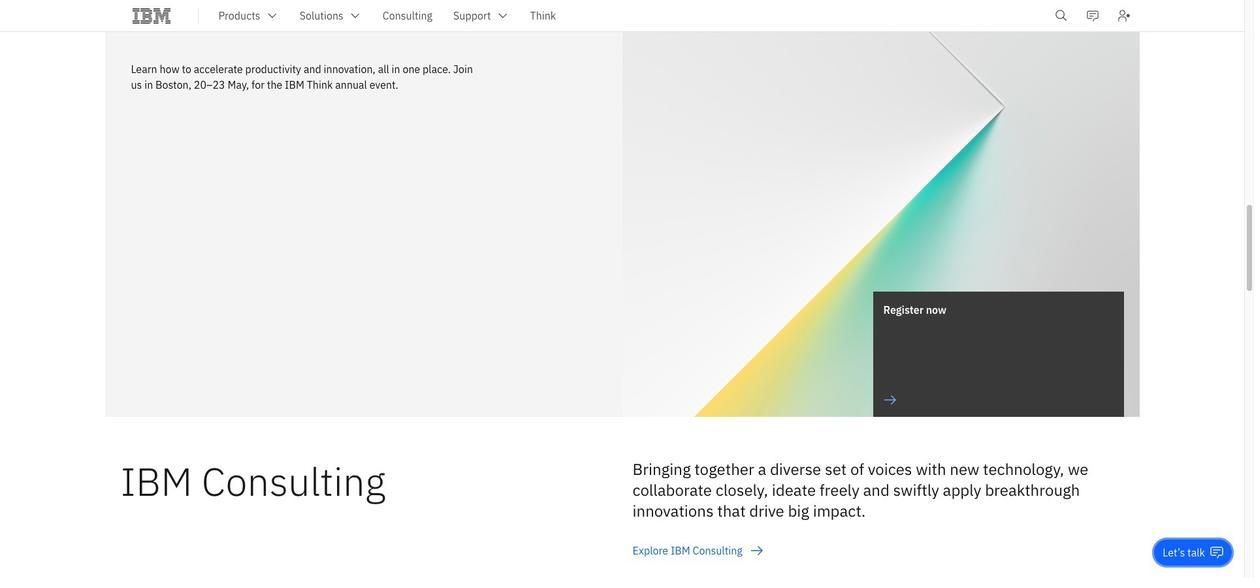 Task type: vqa. For each thing, say whether or not it's contained in the screenshot.
Your privacy choices Element
no



Task type: locate. For each thing, give the bounding box(es) containing it.
let's talk element
[[1163, 546, 1206, 561]]



